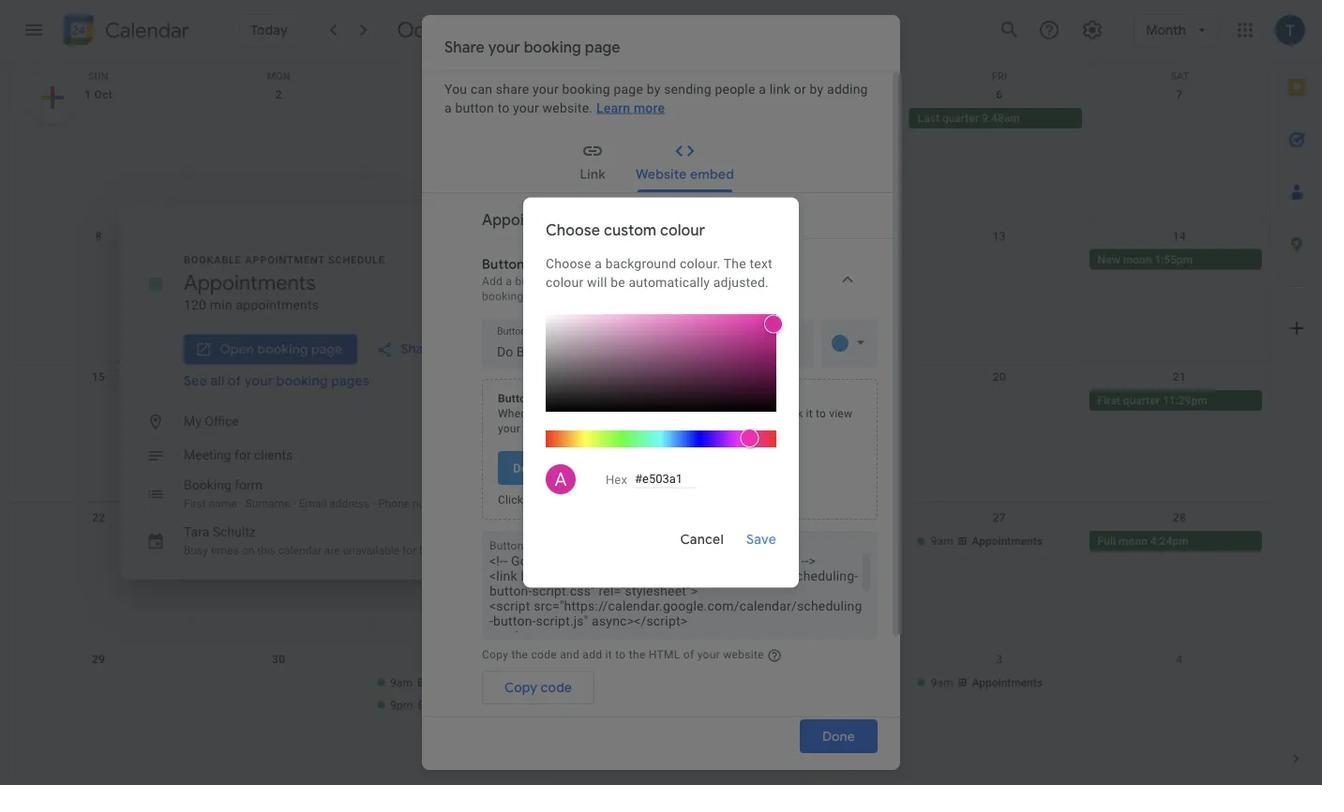 Task type: locate. For each thing, give the bounding box(es) containing it.
moon right "full"
[[1119, 535, 1148, 548]]

number
[[413, 497, 451, 510]]

1 horizontal spatial of
[[684, 648, 694, 661]]

1 vertical spatial 3
[[996, 652, 1003, 666]]

0 vertical spatial button
[[498, 392, 533, 405]]

· right name
[[240, 497, 243, 510]]

share inside share button
[[401, 341, 436, 357]]

bookable
[[184, 254, 242, 266]]

a inside button preview when you add this button to your website, visitors can click it to view your booking page in a pop-up window
[[609, 422, 615, 435]]

16
[[272, 370, 285, 383]]

can right you
[[471, 81, 493, 96]]

new
[[1098, 253, 1121, 266]]

0 horizontal spatial 1
[[85, 88, 91, 101]]

see
[[184, 373, 207, 389]]

by
[[647, 81, 661, 96], [810, 81, 824, 96]]

be
[[611, 274, 625, 290]]

choose up "will"
[[546, 256, 591, 271]]

moon for full
[[1119, 535, 1148, 548]]

booking up 16
[[257, 341, 308, 357]]

a right in
[[609, 422, 615, 435]]

row containing 1 oct
[[8, 80, 1270, 221]]

1 vertical spatial add
[[583, 648, 602, 661]]

slider inside choose custom colour dialog
[[546, 314, 783, 412]]

2 vertical spatial code
[[541, 678, 572, 695]]

0 vertical spatial copy
[[482, 648, 509, 661]]

can inside you can share your booking page by sending people a link or by adding a button to your website.
[[471, 81, 493, 96]]

0 vertical spatial can
[[471, 81, 493, 96]]

0 vertical spatial first
[[1098, 394, 1121, 407]]

1 choose from the top
[[546, 220, 600, 239]]

0 vertical spatial 1
[[85, 88, 91, 101]]

0 vertical spatial for
[[235, 447, 251, 463]]

my
[[184, 414, 202, 429]]

page up learn more
[[614, 81, 643, 96]]

row containing 8
[[8, 221, 1270, 362]]

calendar element
[[60, 11, 189, 53]]

share up tue
[[445, 38, 485, 57]]

booking form first name · surname · email address · phone number
[[184, 477, 451, 510]]

1 horizontal spatial by
[[810, 81, 824, 96]]

by up more
[[647, 81, 661, 96]]

see all of your booking pages
[[184, 373, 370, 389]]

None text field
[[635, 470, 696, 487]]

calendar heading
[[101, 17, 189, 44]]

add right and
[[583, 648, 602, 661]]

save button
[[739, 515, 784, 564]]

2 horizontal spatial ·
[[372, 497, 375, 510]]

first inside 'booking form first name · surname · email address · phone number'
[[184, 497, 206, 510]]

of right html
[[684, 648, 694, 661]]

1 left oct
[[85, 88, 91, 101]]

button down you
[[455, 99, 494, 115]]

· left phone at bottom left
[[372, 497, 375, 510]]

the
[[526, 493, 543, 506], [512, 648, 528, 661], [629, 648, 646, 661]]

booking down number
[[419, 544, 459, 557]]

button preview when you add this button to your website, visitors can click it to view your booking page in a pop-up window
[[498, 392, 853, 435]]

bookable appointment schedule
[[184, 254, 385, 266]]

for
[[235, 447, 251, 463], [402, 544, 416, 557]]

page inside you can share your booking page by sending people a link or by adding a button to your website.
[[614, 81, 643, 96]]

open
[[219, 341, 254, 357]]

1 vertical spatial copy
[[505, 678, 538, 695]]

0 horizontal spatial can
[[471, 81, 493, 96]]

1 vertical spatial this
[[257, 544, 276, 557]]

this inside button preview when you add this button to your website, visitors can click it to view your booking page in a pop-up window
[[574, 407, 593, 420]]

the for copy
[[512, 648, 528, 661]]

0 vertical spatial add
[[552, 407, 571, 420]]

2 row from the top
[[8, 80, 1270, 221]]

first
[[1098, 394, 1121, 407], [184, 497, 206, 510]]

this inside tara schultz busy times on this calendar are unavailable for booking
[[257, 544, 276, 557]]

text
[[750, 256, 773, 271]]

1 horizontal spatial 4
[[1177, 652, 1183, 666]]

0 vertical spatial code
[[527, 539, 552, 552]]

the left html
[[629, 648, 646, 661]]

my office
[[184, 414, 239, 429]]

1 vertical spatial first
[[184, 497, 206, 510]]

0 horizontal spatial for
[[235, 447, 251, 463]]

hue slider slider
[[546, 412, 777, 457]]

1 vertical spatial button
[[490, 539, 524, 552]]

1 horizontal spatial can
[[758, 407, 776, 420]]

1 vertical spatial of
[[684, 648, 694, 661]]

add down preview
[[552, 407, 571, 420]]

for up form
[[235, 447, 251, 463]]

adjusted.
[[714, 274, 769, 290]]

this right on
[[257, 544, 276, 557]]

1 horizontal spatial add
[[583, 648, 602, 661]]

times
[[211, 544, 239, 557]]

open booking page
[[219, 341, 343, 357]]

slider
[[546, 314, 783, 412]]

0 horizontal spatial colour
[[546, 274, 584, 290]]

booking up website.
[[562, 81, 610, 96]]

or
[[794, 81, 807, 96]]

1 horizontal spatial button
[[546, 493, 579, 506]]

0 vertical spatial moon
[[1123, 253, 1152, 266]]

quarter left "11:29pm"
[[1124, 394, 1160, 407]]

first quarter 11:29pm button
[[1090, 390, 1262, 411]]

this for preview
[[574, 407, 593, 420]]

0 horizontal spatial ·
[[240, 497, 243, 510]]

None text field
[[497, 338, 799, 365]]

grid
[[8, 61, 1270, 785]]

learn
[[596, 99, 631, 115]]

0 horizontal spatial quarter
[[943, 112, 979, 125]]

1:55pm
[[1155, 253, 1193, 266]]

0 horizontal spatial 4
[[636, 88, 643, 101]]

booking inside you can share your booking page by sending people a link or by adding a button to your website.
[[562, 81, 610, 96]]

choose left custom
[[546, 220, 600, 239]]

1 vertical spatial code
[[531, 648, 557, 661]]

first left "11:29pm"
[[1098, 394, 1121, 407]]

code down click the button to test it
[[527, 539, 552, 552]]

your left website at the right bottom of page
[[698, 648, 720, 661]]

1 vertical spatial quarter
[[1124, 394, 1160, 407]]

0 vertical spatial 3
[[456, 88, 462, 101]]

copy inside copy code button
[[505, 678, 538, 695]]

1 for 1 nov
[[624, 652, 631, 666]]

this for schultz
[[257, 544, 276, 557]]

full moon 4:24pm
[[1098, 535, 1189, 548]]

button down click in the left bottom of the page
[[490, 539, 524, 552]]

button down a
[[546, 493, 579, 506]]

cell
[[8, 108, 189, 130], [369, 108, 549, 130], [549, 108, 729, 130], [729, 108, 910, 130], [1090, 108, 1270, 130], [8, 249, 189, 271], [549, 249, 729, 271], [729, 249, 910, 271], [910, 249, 1090, 271], [8, 390, 189, 413], [189, 390, 369, 413], [369, 390, 549, 413], [549, 390, 729, 413], [729, 390, 910, 413], [910, 390, 1090, 413], [8, 531, 189, 576], [189, 531, 369, 576], [369, 531, 549, 576], [549, 531, 729, 576], [8, 672, 189, 717], [189, 672, 369, 717], [369, 672, 549, 717]]

moon for new
[[1123, 253, 1152, 266]]

for inside tara schultz busy times on this calendar are unavailable for booking
[[402, 544, 416, 557]]

3 row from the top
[[8, 221, 1270, 362]]

0 horizontal spatial this
[[257, 544, 276, 557]]

surname
[[246, 497, 290, 510]]

booking
[[184, 477, 231, 493]]

a
[[555, 468, 567, 490]]

first inside button
[[1098, 394, 1121, 407]]

1 oct
[[85, 88, 113, 101]]

choose
[[546, 220, 600, 239], [546, 256, 591, 271]]

it right click
[[806, 407, 813, 420]]

1 vertical spatial it
[[618, 493, 625, 506]]

code inside button
[[541, 678, 572, 695]]

the up the copy code
[[512, 648, 528, 661]]

share inside share your booking page dialog
[[445, 38, 485, 57]]

html
[[649, 648, 681, 661]]

last quarter 9:48am
[[918, 112, 1020, 125]]

button inside button preview when you add this button to your website, visitors can click it to view your booking page in a pop-up window
[[596, 407, 630, 420]]

1 horizontal spatial it
[[618, 493, 625, 506]]

2 horizontal spatial button
[[596, 407, 630, 420]]

page up pages
[[311, 341, 343, 357]]

button up in
[[596, 407, 630, 420]]

1 nov
[[624, 652, 654, 666]]

share button
[[365, 334, 451, 364]]

2 vertical spatial button
[[546, 493, 579, 506]]

5
[[816, 88, 823, 101]]

0 vertical spatial choose
[[546, 220, 600, 239]]

1 vertical spatial for
[[402, 544, 416, 557]]

1 vertical spatial appointment
[[583, 460, 656, 475]]

row
[[8, 61, 1270, 82], [8, 80, 1270, 221], [8, 221, 1270, 362], [8, 362, 1270, 503], [8, 503, 1270, 644], [8, 644, 1270, 785]]

appointment inside button
[[583, 460, 656, 475]]

this
[[574, 407, 593, 420], [257, 544, 276, 557]]

4 row from the top
[[8, 362, 1270, 503]]

button inside you can share your booking page by sending people a link or by adding a button to your website.
[[455, 99, 494, 115]]

october 2023 button
[[390, 17, 557, 43]]

share your booking page
[[445, 38, 621, 57]]

1 horizontal spatial ·
[[293, 497, 296, 510]]

1 left nov at the bottom of page
[[624, 652, 631, 666]]

to
[[498, 99, 510, 115], [633, 407, 643, 420], [816, 407, 826, 420], [582, 493, 593, 506], [616, 648, 626, 661]]

1 horizontal spatial first
[[1098, 394, 1121, 407]]

1 horizontal spatial appointment
[[583, 460, 656, 475]]

page
[[585, 38, 621, 57], [614, 81, 643, 96], [311, 341, 343, 357], [568, 422, 593, 435]]

to left "test"
[[582, 493, 593, 506]]

0 horizontal spatial first
[[184, 497, 206, 510]]

0 horizontal spatial add
[[552, 407, 571, 420]]

code
[[527, 539, 552, 552], [531, 648, 557, 661], [541, 678, 572, 695]]

5 row from the top
[[8, 503, 1270, 644]]

1 vertical spatial button
[[596, 407, 630, 420]]

button for button preview when you add this button to your website, visitors can click it to view your booking page in a pop-up window
[[498, 392, 533, 405]]

can left click
[[758, 407, 776, 420]]

choose inside choose a background colour. the text colour will be automatically adjusted.
[[546, 256, 591, 271]]

0 horizontal spatial by
[[647, 81, 661, 96]]

copy the code and add it to the html of your website
[[482, 648, 764, 661]]

booking
[[524, 38, 582, 57], [562, 81, 610, 96], [257, 341, 308, 357], [277, 373, 328, 389], [523, 422, 565, 435], [419, 544, 459, 557]]

1 row from the top
[[8, 61, 1270, 82]]

this down preview
[[574, 407, 593, 420]]

share down 6am bday
[[401, 341, 436, 357]]

0 vertical spatial this
[[574, 407, 593, 420]]

0 horizontal spatial button
[[455, 99, 494, 115]]

share for share your booking page
[[445, 38, 485, 57]]

new moon 1:55pm button
[[1090, 249, 1262, 270]]

by right or
[[810, 81, 824, 96]]

3 · from the left
[[372, 497, 375, 510]]

up
[[641, 422, 654, 435]]

copy for copy the code and add it to the html of your website
[[482, 648, 509, 661]]

appointments inside share your booking page dialog
[[482, 210, 583, 228]]

0 vertical spatial 9pm
[[390, 557, 413, 570]]

a up "will"
[[595, 256, 602, 271]]

it for test
[[618, 493, 625, 506]]

2 choose from the top
[[546, 256, 591, 271]]

colour left "will"
[[546, 274, 584, 290]]

0 horizontal spatial it
[[605, 648, 612, 661]]

13
[[993, 229, 1006, 242]]

of
[[228, 373, 241, 389], [684, 648, 694, 661]]

0 horizontal spatial appointment
[[245, 254, 325, 266]]

0 vertical spatial button
[[455, 99, 494, 115]]

button code
[[490, 539, 552, 552]]

of right all on the top
[[228, 373, 241, 389]]

1 horizontal spatial quarter
[[1124, 394, 1160, 407]]

0 vertical spatial appointment
[[245, 254, 325, 266]]

0 horizontal spatial 3
[[456, 88, 462, 101]]

0 horizontal spatial share
[[401, 341, 436, 357]]

to inside you can share your booking page by sending people a link or by adding a button to your website.
[[498, 99, 510, 115]]

will
[[587, 274, 607, 290]]

peoples'
[[256, 253, 298, 266]]

last quarter 9:48am button
[[910, 108, 1082, 128]]

28
[[1173, 511, 1187, 524]]

schultz
[[213, 524, 256, 540]]

appointment
[[245, 254, 325, 266], [583, 460, 656, 475]]

your down share
[[513, 99, 539, 115]]

the right click in the left bottom of the page
[[526, 493, 543, 506]]

bday
[[416, 253, 441, 266]]

full moon 4:24pm button
[[1090, 531, 1262, 552]]

add inside button preview when you add this button to your website, visitors can click it to view your booking page in a pop-up window
[[552, 407, 571, 420]]

do
[[513, 460, 529, 475]]

booking up share
[[524, 38, 582, 57]]

your down when
[[498, 422, 520, 435]]

page left in
[[568, 422, 593, 435]]

29
[[92, 652, 105, 666]]

2 horizontal spatial it
[[806, 407, 813, 420]]

1 9pm from the top
[[390, 557, 413, 570]]

appointments heading
[[184, 270, 316, 296]]

moon right 'new'
[[1123, 253, 1152, 266]]

1 vertical spatial colour
[[546, 274, 584, 290]]

see all of your booking pages link
[[184, 373, 370, 389]]

code for button
[[527, 539, 552, 552]]

1 vertical spatial share
[[401, 341, 436, 357]]

button inside button preview when you add this button to your website, visitors can click it to view your booking page in a pop-up window
[[498, 392, 533, 405]]

code left and
[[531, 648, 557, 661]]

code down and
[[541, 678, 572, 695]]

1 horizontal spatial 1
[[624, 652, 631, 666]]

1 vertical spatial can
[[758, 407, 776, 420]]

first down 'booking'
[[184, 497, 206, 510]]

it inside button preview when you add this button to your website, visitors can click it to view your booking page in a pop-up window
[[806, 407, 813, 420]]

9am inside button
[[571, 676, 593, 689]]

6 row from the top
[[8, 644, 1270, 785]]

row containing 22
[[8, 503, 1270, 644]]

1 vertical spatial choose
[[546, 256, 591, 271]]

for right unavailable
[[402, 544, 416, 557]]

15
[[92, 370, 105, 383]]

can inside button preview when you add this button to your website, visitors can click it to view your booking page in a pop-up window
[[758, 407, 776, 420]]

0 vertical spatial of
[[228, 373, 241, 389]]

the
[[724, 256, 746, 271]]

· left email
[[293, 497, 296, 510]]

1 vertical spatial 1
[[624, 652, 631, 666]]

0 vertical spatial colour
[[660, 220, 705, 239]]

share for share
[[401, 341, 436, 357]]

3
[[456, 88, 462, 101], [996, 652, 1003, 666]]

october 2023
[[397, 17, 527, 43]]

booking down you
[[523, 422, 565, 435]]

page up learn
[[585, 38, 621, 57]]

cancel button
[[673, 515, 732, 564]]

1 vertical spatial 9pm
[[390, 698, 413, 712]]

0 vertical spatial share
[[445, 38, 485, 57]]

it right "test"
[[618, 493, 625, 506]]

2 9pm from the top
[[390, 698, 413, 712]]

button up when
[[498, 392, 533, 405]]

1 vertical spatial moon
[[1119, 535, 1148, 548]]

it left 1 nov at the left bottom of page
[[605, 648, 612, 661]]

tab list
[[1271, 61, 1322, 733]]

1 horizontal spatial for
[[402, 544, 416, 557]]

colour up "colour."
[[660, 220, 705, 239]]

0 vertical spatial quarter
[[943, 112, 979, 125]]

2 vertical spatial it
[[605, 648, 612, 661]]

to down share
[[498, 99, 510, 115]]

1 horizontal spatial this
[[574, 407, 593, 420]]

1 horizontal spatial share
[[445, 38, 485, 57]]

view
[[829, 407, 853, 420]]

0 vertical spatial it
[[806, 407, 813, 420]]

quarter right last
[[943, 112, 979, 125]]

colour inside choose a background colour. the text colour will be automatically adjusted.
[[546, 274, 584, 290]]

button
[[455, 99, 494, 115], [596, 407, 630, 420], [546, 493, 579, 506]]



Task type: vqa. For each thing, say whether or not it's contained in the screenshot.
the 8 related to November 8 element
no



Task type: describe. For each thing, give the bounding box(es) containing it.
day
[[301, 253, 320, 266]]

1 by from the left
[[647, 81, 661, 96]]

calendar
[[278, 544, 322, 557]]

choose for choose custom colour
[[546, 220, 600, 239]]

choose for choose a background colour. the text colour will be automatically adjusted.
[[546, 256, 591, 271]]

min
[[210, 297, 232, 313]]

meeting for clients
[[184, 447, 293, 463]]

schedule
[[328, 254, 385, 266]]

19
[[813, 370, 826, 383]]

6
[[996, 88, 1003, 101]]

add for and
[[583, 648, 602, 661]]

done
[[823, 728, 855, 744]]

1 for 1 oct
[[85, 88, 91, 101]]

4:24pm
[[1151, 535, 1189, 548]]

background
[[606, 256, 677, 271]]

window
[[657, 422, 696, 435]]

2 by from the left
[[810, 81, 824, 96]]

custom
[[604, 220, 657, 239]]

of inside share your booking page dialog
[[684, 648, 694, 661]]

row containing 29
[[8, 644, 1270, 785]]

your down open booking page
[[245, 373, 273, 389]]

and
[[560, 648, 580, 661]]

tara schultz busy times on this calendar are unavailable for booking
[[184, 524, 459, 557]]

website.
[[543, 99, 593, 115]]

quarter for 11:29pm
[[1124, 394, 1160, 407]]

to left view
[[816, 407, 826, 420]]

adding
[[827, 81, 868, 96]]

0 vertical spatial 4
[[636, 88, 643, 101]]

grid containing 1 oct
[[8, 61, 1270, 785]]

tara
[[184, 524, 209, 540]]

22
[[92, 511, 105, 524]]

to up pop- on the bottom of page
[[633, 407, 643, 420]]

fri
[[992, 70, 1007, 82]]

automatically
[[629, 274, 710, 290]]

share your booking page dialog
[[422, 15, 900, 785]]

click the button to test it
[[498, 493, 625, 506]]

indigenous
[[197, 253, 253, 266]]

indigenous peoples' day button
[[192, 249, 361, 270]]

sun
[[88, 70, 108, 82]]

button for button code
[[490, 539, 524, 552]]

the for click
[[526, 493, 543, 506]]

6am bday
[[390, 253, 441, 266]]

2 · from the left
[[293, 497, 296, 510]]

new moon 1:55pm
[[1098, 253, 1193, 266]]

your up up
[[646, 407, 668, 420]]

last
[[918, 112, 940, 125]]

share
[[496, 81, 529, 96]]

0 horizontal spatial of
[[228, 373, 241, 389]]

9pm for 29
[[390, 698, 413, 712]]

website,
[[671, 407, 714, 420]]

code for copy
[[541, 678, 572, 695]]

it for add
[[605, 648, 612, 661]]

to left nov at the bottom of page
[[616, 648, 626, 661]]

link
[[770, 81, 791, 96]]

name
[[209, 497, 237, 510]]

copy code
[[505, 678, 572, 695]]

you can share your booking page by sending people a link or by adding a button to your website.
[[445, 81, 868, 115]]

booking down open booking page
[[277, 373, 328, 389]]

visitors
[[717, 407, 755, 420]]

an
[[565, 460, 579, 475]]

hex
[[606, 472, 628, 486]]

are
[[324, 544, 340, 557]]

18
[[633, 370, 646, 383]]

learn more link
[[596, 99, 665, 115]]

full
[[1098, 535, 1116, 548]]

phone
[[378, 497, 410, 510]]

sending
[[664, 81, 712, 96]]

form
[[235, 477, 263, 493]]

learn more
[[596, 99, 665, 115]]

9:48am
[[982, 112, 1020, 125]]

appointments
[[236, 297, 319, 313]]

1 horizontal spatial colour
[[660, 220, 705, 239]]

a button
[[546, 464, 576, 494]]

done button
[[800, 719, 878, 753]]

21
[[1173, 370, 1187, 383]]

your up website.
[[533, 81, 559, 96]]

none text field inside choose custom colour dialog
[[635, 470, 696, 487]]

30
[[272, 652, 285, 666]]

add for you
[[552, 407, 571, 420]]

booking inside tara schultz busy times on this calendar are unavailable for booking
[[419, 544, 459, 557]]

a inside choose a background colour. the text colour will be automatically adjusted.
[[595, 256, 602, 271]]

do book an appointment button
[[498, 451, 671, 484]]

do book an appointment
[[513, 460, 656, 475]]

11
[[633, 229, 646, 242]]

copy for copy code
[[505, 678, 538, 695]]

2023
[[481, 17, 527, 43]]

busy
[[184, 544, 208, 557]]

page inside button preview when you add this button to your website, visitors can click it to view your booking page in a pop-up window
[[568, 422, 593, 435]]

in
[[596, 422, 606, 435]]

12
[[813, 229, 826, 242]]

Button code text field
[[490, 553, 870, 632]]

on
[[242, 544, 254, 557]]

wed
[[628, 70, 650, 82]]

click
[[779, 407, 803, 420]]

choose a background colour. the text colour will be automatically adjusted.
[[546, 256, 773, 290]]

1 vertical spatial 4
[[1177, 652, 1183, 666]]

row containing sun
[[8, 61, 1270, 82]]

booking inside button preview when you add this button to your website, visitors can click it to view your booking page in a pop-up window
[[523, 422, 565, 435]]

choose custom colour dialog
[[523, 197, 799, 588]]

nov
[[634, 652, 654, 666]]

people
[[715, 81, 756, 96]]

sat
[[1171, 70, 1190, 82]]

pages
[[331, 373, 370, 389]]

6am
[[390, 253, 413, 266]]

row containing 15
[[8, 362, 1270, 503]]

test
[[596, 493, 615, 506]]

1 horizontal spatial 3
[[996, 652, 1003, 666]]

your up share
[[488, 38, 520, 57]]

27
[[993, 511, 1006, 524]]

20
[[993, 370, 1006, 383]]

9pm for 22
[[390, 557, 413, 570]]

all
[[211, 373, 225, 389]]

7
[[1177, 88, 1183, 101]]

1 · from the left
[[240, 497, 243, 510]]

quarter for 9:48am
[[943, 112, 979, 125]]

a left the link
[[759, 81, 766, 96]]

preview
[[536, 392, 576, 405]]

calendar
[[105, 17, 189, 44]]

when
[[498, 407, 527, 420]]

you
[[530, 407, 549, 420]]

8
[[95, 229, 102, 242]]

meeting
[[184, 447, 231, 463]]

pop-
[[618, 422, 641, 435]]

a down you
[[445, 99, 452, 115]]

26
[[813, 511, 826, 524]]



